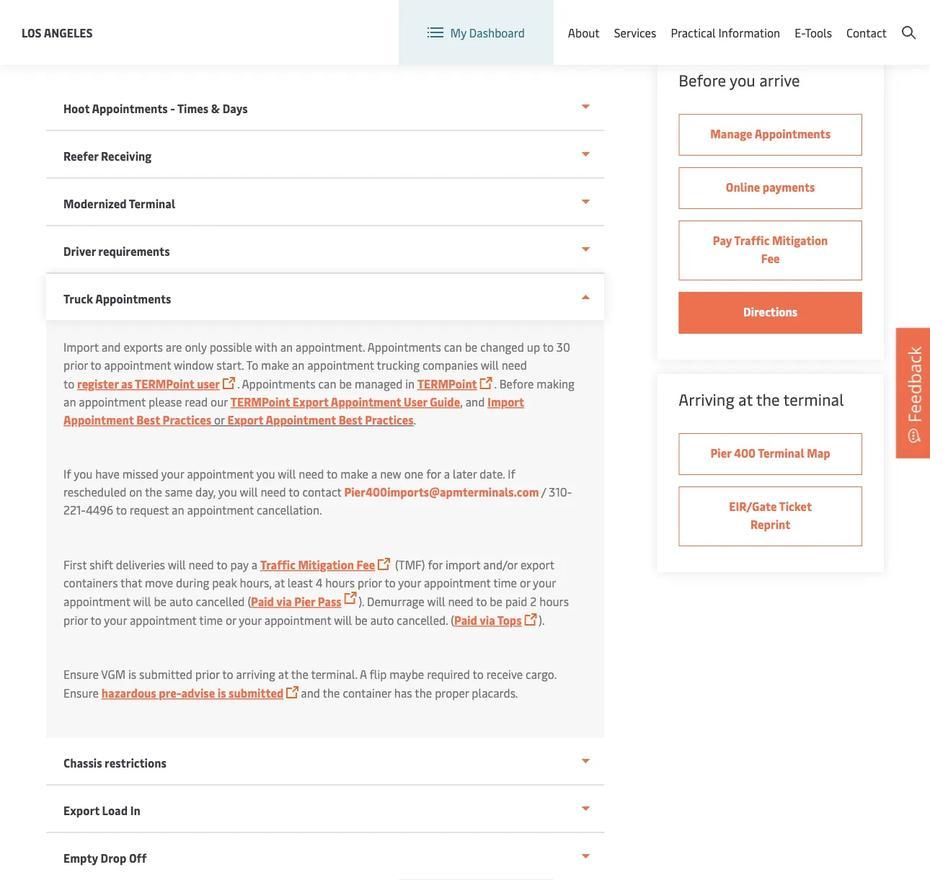 Task type: locate. For each thing, give the bounding box(es) containing it.
1 vertical spatial via
[[480, 613, 495, 628]]

before down practical
[[679, 69, 726, 91]]

terminal right the 400
[[758, 445, 805, 461]]

before
[[679, 69, 726, 91], [500, 376, 534, 392]]

hours inside (tmf) for import and/or export containers that move during peak hours, at least 4 hours prior to your appointment time or your appointment will be auto cancelled (
[[325, 575, 355, 591]]

arrive
[[760, 69, 800, 91]]

2 if from the left
[[508, 466, 516, 482]]

paid for paid via tops
[[454, 613, 477, 628]]

. inside . before making an appointment please read our
[[494, 376, 497, 392]]

to inside (tmf) for import and/or export containers that move during peak hours, at least 4 hours prior to your appointment time or your appointment will be auto cancelled (
[[385, 575, 396, 591]]

via for tops
[[480, 613, 495, 628]]

need up contact
[[299, 466, 324, 482]]

as
[[121, 376, 133, 392]]

2 vertical spatial and
[[301, 686, 320, 701]]

0 vertical spatial /
[[830, 13, 835, 29]]

to up the 'cancellation.'
[[289, 484, 300, 500]]

1 vertical spatial make
[[341, 466, 369, 482]]

0 vertical spatial terminal
[[129, 196, 175, 211]]

can up "companies"
[[444, 339, 462, 355]]

cancelled
[[196, 594, 245, 609]]

fee left (tmf)
[[357, 557, 375, 573]]

0 vertical spatial (
[[248, 594, 251, 609]]

to up ). demurrage
[[385, 575, 396, 591]]

1 horizontal spatial prior
[[195, 667, 220, 682]]

1 horizontal spatial paid
[[454, 613, 477, 628]]

1 vertical spatial pier
[[295, 594, 315, 609]]

contact button
[[847, 0, 887, 65]]

1 horizontal spatial .
[[494, 376, 497, 392]]

0 horizontal spatial mitigation
[[298, 557, 354, 573]]

1 horizontal spatial (
[[451, 613, 454, 628]]

appointments down requirements
[[95, 291, 171, 307]]

1 horizontal spatial fee
[[761, 251, 780, 266]]

2 horizontal spatial termpoint
[[418, 376, 477, 392]]

2 horizontal spatial or
[[520, 575, 530, 591]]

0 horizontal spatial .
[[414, 412, 416, 428]]

0 horizontal spatial best
[[136, 412, 160, 428]]

empty
[[63, 851, 98, 866]]

0 vertical spatial import
[[63, 339, 99, 355]]

online payments
[[726, 179, 815, 195]]

0 vertical spatial traffic
[[734, 233, 770, 248]]

1 horizontal spatial via
[[480, 613, 495, 628]]

or inside ). demurrage will need to be paid 2 hours prior to your appointment time or your appointment will be auto cancelled. (
[[226, 613, 236, 628]]

0 horizontal spatial if
[[63, 466, 71, 482]]

termpoint up guide
[[418, 376, 477, 392]]

companies
[[423, 357, 478, 373]]

at right arriving
[[739, 389, 753, 410]]

1 practices from the left
[[163, 412, 211, 428]]

practical
[[671, 25, 716, 40]]

0 vertical spatial mitigation
[[772, 233, 828, 248]]

-
[[170, 101, 175, 116]]

0 vertical spatial fee
[[761, 251, 780, 266]]

1 vertical spatial is
[[218, 686, 226, 701]]

los angeles link
[[22, 23, 93, 41]]

appointment inside / 310- 221-4496 to request an appointment cancellation.
[[187, 502, 254, 518]]

1 vertical spatial before
[[500, 376, 534, 392]]

possible
[[210, 339, 252, 355]]

shift
[[90, 557, 113, 573]]

0 vertical spatial .
[[494, 376, 497, 392]]

can inside import and exports are only possible with an appointment. appointments can be changed up to 30 prior to appointment window start. to make an appointment trucking companies will need to
[[444, 339, 462, 355]]

0 vertical spatial prior
[[358, 575, 382, 591]]

will inside import and exports are only possible with an appointment. appointments can be changed up to 30 prior to appointment window start. to make an appointment trucking companies will need to
[[481, 357, 499, 373]]

via for pier
[[276, 594, 292, 609]]

mitigation
[[772, 233, 828, 248], [298, 557, 354, 573]]

information
[[719, 25, 781, 40]]

deliveries
[[116, 557, 165, 573]]

hours inside ). demurrage will need to be paid 2 hours prior to your appointment time or your appointment will be auto cancelled. (
[[540, 594, 569, 609]]

traffic mitigation fee link
[[260, 557, 375, 573]]

termpoint export appointment user guide link
[[231, 394, 460, 410]]

import right ,
[[488, 394, 524, 410]]

export left load
[[63, 803, 99, 819]]

prior
[[358, 575, 382, 591], [63, 613, 88, 628], [195, 667, 220, 682]]

online
[[726, 179, 760, 195]]

0 horizontal spatial is
[[128, 667, 136, 682]]

appointment down containers
[[63, 594, 130, 609]]

practices inside import appointment best practices
[[163, 412, 211, 428]]

0 horizontal spatial export
[[63, 803, 99, 819]]

appointment
[[104, 357, 171, 373], [307, 357, 374, 373], [79, 394, 146, 410], [187, 466, 254, 482], [187, 502, 254, 518], [424, 575, 491, 591], [63, 594, 130, 609], [130, 613, 197, 628], [265, 613, 331, 628]]

map
[[807, 445, 831, 461]]

termpoint up please
[[135, 376, 194, 392]]

to inside / 310- 221-4496 to request an appointment cancellation.
[[116, 502, 127, 518]]

manage appointments link
[[679, 114, 863, 156]]

request
[[130, 502, 169, 518]]

0 vertical spatial paid
[[251, 594, 274, 609]]

0 vertical spatial is
[[128, 667, 136, 682]]

terminal
[[784, 389, 844, 410]]

import inside import appointment best practices
[[488, 394, 524, 410]]

prior up advise
[[195, 667, 220, 682]]

placards.
[[472, 686, 518, 701]]

/ right login
[[830, 13, 835, 29]]

least
[[288, 575, 313, 591]]

will down changed
[[481, 357, 499, 373]]

need
[[502, 357, 527, 373], [299, 466, 324, 482], [261, 484, 286, 500], [189, 557, 214, 573], [448, 594, 474, 609]]

global
[[678, 14, 711, 29]]

required
[[427, 667, 470, 682]]

make left new
[[341, 466, 369, 482]]

your down the cancelled in the bottom of the page
[[239, 613, 262, 628]]

appointments inside the manage appointments link
[[755, 126, 831, 141]]

paid via tops link
[[454, 613, 522, 628]]

0 vertical spatial and
[[102, 339, 121, 355]]

1 vertical spatial export
[[228, 412, 264, 428]]

auto down ). demurrage
[[370, 613, 394, 628]]

1 vertical spatial at
[[278, 667, 289, 682]]

/ inside login / create account link
[[830, 13, 835, 29]]

login / create account link
[[773, 0, 916, 43]]

2
[[530, 594, 537, 609]]

2 horizontal spatial and
[[466, 394, 485, 410]]

switch location button
[[527, 13, 632, 29]]

appointment down register
[[63, 412, 134, 428]]

start. to
[[217, 357, 258, 373]]

user
[[197, 376, 220, 392]]

).
[[539, 613, 550, 628]]

is right advise
[[218, 686, 226, 701]]

1 horizontal spatial /
[[830, 13, 835, 29]]

1 vertical spatial (
[[451, 613, 454, 628]]

a right for on the left bottom of page
[[444, 466, 450, 482]]

0 horizontal spatial fee
[[357, 557, 375, 573]]

1 horizontal spatial submitted
[[229, 686, 284, 701]]

flip maybe
[[370, 667, 424, 682]]

need inside import and exports are only possible with an appointment. appointments can be changed up to 30 prior to appointment window start. to make an appointment trucking companies will need to
[[502, 357, 527, 373]]

on
[[129, 484, 142, 500]]

1 vertical spatial hours
[[540, 594, 569, 609]]

you left arrive at the right top of page
[[730, 69, 756, 91]]

be up termpoint export appointment user guide link
[[339, 376, 352, 392]]

hours
[[325, 575, 355, 591], [540, 594, 569, 609]]

paid down hours, at
[[251, 594, 274, 609]]

1 horizontal spatial can
[[444, 339, 462, 355]]

tops
[[498, 613, 522, 628]]

1 vertical spatial mitigation
[[298, 557, 354, 573]]

1 horizontal spatial make
[[341, 466, 369, 482]]

before left making
[[500, 376, 534, 392]]

time down and/or
[[493, 575, 517, 591]]

is inside ensure vgm is submitted prior to arriving at the terminal. a flip maybe required to receive cargo. ensure
[[128, 667, 136, 682]]

mitigation up 4
[[298, 557, 354, 573]]

1 horizontal spatial is
[[218, 686, 226, 701]]

be inside (tmf) for import and/or export containers that move during peak hours, at least 4 hours prior to your appointment time or your appointment will be auto cancelled (
[[154, 594, 167, 609]]

hoot appointments - times & days button
[[46, 84, 605, 131]]

be up "companies"
[[465, 339, 478, 355]]

1 horizontal spatial export
[[228, 412, 264, 428]]

prior inside ensure vgm is submitted prior to arriving at the terminal. a flip maybe required to receive cargo. ensure
[[195, 667, 220, 682]]

pier inside truck appointments element
[[295, 594, 315, 609]]

0 vertical spatial via
[[276, 594, 292, 609]]

global menu button
[[647, 0, 758, 43]]

chassis restrictions
[[63, 755, 166, 771]]

submitted down 'arriving'
[[229, 686, 284, 701]]

0 horizontal spatial or
[[214, 412, 225, 428]]

0 horizontal spatial auto
[[169, 594, 193, 609]]

make up the . appointments
[[261, 357, 289, 373]]

0 vertical spatial time
[[493, 575, 517, 591]]

1 vertical spatial traffic
[[260, 557, 296, 573]]

and left exports
[[102, 339, 121, 355]]

. down user
[[414, 412, 416, 428]]

traffic up hours, at
[[260, 557, 296, 573]]

pay traffic mitigation fee
[[713, 233, 828, 266]]

before you arrive
[[679, 69, 800, 91]]

via
[[276, 594, 292, 609], [480, 613, 495, 628]]

/ left 310-
[[542, 484, 546, 500]]

0 vertical spatial at
[[739, 389, 753, 410]]

feedback
[[903, 346, 926, 423]]

submitted up the pre-
[[139, 667, 192, 682]]

an down same
[[172, 502, 184, 518]]

best down please
[[136, 412, 160, 428]]

eir/gate
[[729, 499, 777, 514]]

1 horizontal spatial auto
[[370, 613, 394, 628]]

appointments for hoot
[[92, 101, 168, 116]]

if right the date.
[[508, 466, 516, 482]]

will down pass
[[334, 613, 352, 628]]

termpoint
[[135, 376, 194, 392], [418, 376, 477, 392], [231, 394, 290, 410]]

a
[[371, 466, 377, 482], [444, 466, 450, 482], [251, 557, 257, 573]]

(tmf)
[[395, 557, 425, 573]]

best down termpoint export appointment user guide link
[[339, 412, 362, 428]]

termpoint link
[[418, 376, 477, 392]]

fee inside truck appointments element
[[357, 557, 375, 573]]

an inside / 310- 221-4496 to request an appointment cancellation.
[[172, 502, 184, 518]]

your inside if you have missed your appointment you will need to make a new one for a later date. if rescheduled on the same day, you will need to contact
[[161, 466, 184, 482]]

the right on
[[145, 484, 162, 500]]

1 vertical spatial /
[[542, 484, 546, 500]]

1 vertical spatial prior
[[63, 613, 88, 628]]

0 vertical spatial submitted
[[139, 667, 192, 682]]

0 horizontal spatial hours
[[325, 575, 355, 591]]

receive
[[487, 667, 523, 682]]

termpoint down the . appointments
[[231, 394, 290, 410]]

feedback button
[[896, 328, 930, 458]]

and down terminal. a
[[301, 686, 320, 701]]

will up the 'cancellation.'
[[278, 466, 296, 482]]

1 horizontal spatial practices
[[365, 412, 414, 428]]

2 vertical spatial export
[[63, 803, 99, 819]]

my dashboard
[[451, 25, 525, 40]]

1 vertical spatial terminal
[[758, 445, 805, 461]]

2 practices from the left
[[365, 412, 414, 428]]

an down prior to
[[63, 394, 76, 410]]

to left 'arriving'
[[222, 667, 233, 682]]

time down the cancelled in the bottom of the page
[[199, 613, 223, 628]]

will down that
[[133, 594, 151, 609]]

appointment inside if you have missed your appointment you will need to make a new one for a later date. if rescheduled on the same day, you will need to contact
[[187, 466, 254, 482]]

import inside import and exports are only possible with an appointment. appointments can be changed up to 30 prior to appointment window start. to make an appointment trucking companies will need to
[[63, 339, 99, 355]]

if up rescheduled
[[63, 466, 71, 482]]

appointment down . before making an appointment please read our
[[266, 412, 336, 428]]

appointment down managed
[[331, 394, 401, 410]]

0 vertical spatial hours
[[325, 575, 355, 591]]

hours right 2
[[540, 594, 569, 609]]

0 horizontal spatial pier
[[295, 594, 315, 609]]

0 horizontal spatial at
[[278, 667, 289, 682]]

modernized terminal button
[[46, 179, 605, 226]]

ensure left hazardous
[[63, 686, 99, 701]]

up
[[527, 339, 540, 355]]

1 vertical spatial fee
[[357, 557, 375, 573]]

empty drop off button
[[46, 834, 605, 881]]

prior up ). demurrage
[[358, 575, 382, 591]]

import for import appointment best practices
[[488, 394, 524, 410]]

times
[[177, 101, 209, 116]]

221-
[[63, 502, 86, 518]]

have
[[95, 466, 120, 482]]

or down the our
[[214, 412, 225, 428]]

need up during at the left bottom
[[189, 557, 214, 573]]

or down the cancelled in the bottom of the page
[[226, 613, 236, 628]]

1 vertical spatial import
[[488, 394, 524, 410]]

or inside (tmf) for import and/or export containers that move during peak hours, at least 4 hours prior to your appointment time or your appointment will be auto cancelled (
[[520, 575, 530, 591]]

practical information
[[671, 25, 781, 40]]

0 vertical spatial export
[[293, 394, 329, 410]]

appointment down day, at bottom left
[[187, 502, 254, 518]]

1 horizontal spatial termpoint
[[231, 394, 290, 410]]

1 vertical spatial can
[[318, 376, 336, 392]]

mitigation inside pay traffic mitigation fee
[[772, 233, 828, 248]]

export for or
[[228, 412, 264, 428]]

0 horizontal spatial submitted
[[139, 667, 192, 682]]

can up termpoint export appointment user guide link
[[318, 376, 336, 392]]

exports
[[124, 339, 163, 355]]

reprint
[[751, 517, 791, 532]]

be inside import and exports are only possible with an appointment. appointments can be changed up to 30 prior to appointment window start. to make an appointment trucking companies will need to
[[465, 339, 478, 355]]

e-tools
[[795, 25, 832, 40]]

and right ,
[[466, 394, 485, 410]]

pay
[[713, 233, 732, 248]]

appointments inside import and exports are only possible with an appointment. appointments can be changed up to 30 prior to appointment window start. to make an appointment trucking companies will need to
[[368, 339, 441, 355]]

0 horizontal spatial make
[[261, 357, 289, 373]]

1 horizontal spatial best
[[339, 412, 362, 428]]

/
[[830, 13, 835, 29], [542, 484, 546, 500]]

1 vertical spatial time
[[199, 613, 223, 628]]

drop
[[101, 851, 126, 866]]

mitigation down the payments
[[772, 233, 828, 248]]

hazardous pre-advise is submitted link
[[102, 686, 284, 701]]

ensure left 'vgm'
[[63, 667, 99, 682]]

( down hours, at
[[248, 594, 251, 609]]

1 best from the left
[[136, 412, 160, 428]]

a right pay at the left bottom of page
[[251, 557, 257, 573]]

0 horizontal spatial before
[[500, 376, 534, 392]]

export inside dropdown button
[[63, 803, 99, 819]]

1 vertical spatial paid
[[454, 613, 477, 628]]

export up the or export appointment best practices .
[[293, 394, 329, 410]]

( right cancelled.
[[451, 613, 454, 628]]

import up prior to
[[63, 339, 99, 355]]

hours, at
[[240, 575, 285, 591]]

appointments up the payments
[[755, 126, 831, 141]]

0 horizontal spatial via
[[276, 594, 292, 609]]

traffic right pay
[[734, 233, 770, 248]]

terminal up requirements
[[129, 196, 175, 211]]

fee
[[761, 251, 780, 266], [357, 557, 375, 573]]

0 horizontal spatial terminal
[[129, 196, 175, 211]]

appointment down appointment.
[[307, 357, 374, 373]]

traffic inside truck appointments element
[[260, 557, 296, 573]]

1 horizontal spatial mitigation
[[772, 233, 828, 248]]

2 horizontal spatial export
[[293, 394, 329, 410]]

0 vertical spatial make
[[261, 357, 289, 373]]

practices down read
[[163, 412, 211, 428]]

a left new
[[371, 466, 377, 482]]

rescheduled
[[63, 484, 126, 500]]

appointment down register
[[79, 394, 146, 410]]

my
[[451, 25, 467, 40]]

termpoint for termpoint export appointment user guide , and
[[231, 394, 290, 410]]

0 horizontal spatial prior
[[63, 613, 88, 628]]

to up paid via tops
[[476, 594, 487, 609]]

export down the our
[[228, 412, 264, 428]]

your down (tmf)
[[398, 575, 421, 591]]

0 horizontal spatial and
[[102, 339, 121, 355]]

1 vertical spatial ensure
[[63, 686, 99, 701]]

appointment
[[331, 394, 401, 410], [63, 412, 134, 428], [266, 412, 336, 428]]

guide
[[430, 394, 460, 410]]

to up contact
[[327, 466, 338, 482]]

has
[[394, 686, 412, 701]]

2 horizontal spatial prior
[[358, 575, 382, 591]]

tools
[[805, 25, 832, 40]]

0 vertical spatial ensure
[[63, 667, 99, 682]]

the left terminal. a
[[291, 667, 309, 682]]

paid right cancelled.
[[454, 613, 477, 628]]

auto inside (tmf) for import and/or export containers that move during peak hours, at least 4 hours prior to your appointment time or your appointment will be auto cancelled (
[[169, 594, 193, 609]]

1 vertical spatial or
[[520, 575, 530, 591]]

to down prior to
[[63, 376, 75, 392]]

to up placards.
[[473, 667, 484, 682]]

0 vertical spatial pier
[[711, 445, 732, 461]]

0 vertical spatial or
[[214, 412, 225, 428]]

1 horizontal spatial before
[[679, 69, 726, 91]]

move
[[145, 575, 173, 591]]

appointments inside hoot appointments - times & days dropdown button
[[92, 101, 168, 116]]

time inside ). demurrage will need to be paid 2 hours prior to your appointment time or your appointment will be auto cancelled. (
[[199, 613, 223, 628]]

hours right 4
[[325, 575, 355, 591]]

chassis
[[63, 755, 102, 771]]

the right has
[[415, 686, 432, 701]]

an
[[280, 339, 293, 355], [292, 357, 305, 373], [63, 394, 76, 410], [172, 502, 184, 518]]

0 horizontal spatial time
[[199, 613, 223, 628]]

appointments inside truck appointments dropdown button
[[95, 291, 171, 307]]

0 vertical spatial can
[[444, 339, 462, 355]]



Task type: describe. For each thing, give the bounding box(es) containing it.
time inside (tmf) for import and/or export containers that move during peak hours, at least 4 hours prior to your appointment time or your appointment will be auto cancelled (
[[493, 575, 517, 591]]

about
[[568, 25, 600, 40]]

los
[[22, 25, 42, 40]]

traffic inside pay traffic mitigation fee
[[734, 233, 770, 248]]

requirements
[[98, 243, 170, 259]]

). demurrage will need to be paid 2 hours prior to your appointment time or your appointment will be auto cancelled. (
[[63, 594, 569, 628]]

container
[[343, 686, 392, 701]]

0 horizontal spatial can
[[318, 376, 336, 392]]

cancellation.
[[257, 502, 322, 518]]

import for import and exports are only possible with an appointment. appointments can be changed up to 30 prior to appointment window start. to make an appointment trucking companies will need to
[[63, 339, 99, 355]]

an inside . before making an appointment please read our
[[63, 394, 76, 410]]

appointment down exports
[[104, 357, 171, 373]]

day,
[[195, 484, 216, 500]]

to down containers
[[90, 613, 102, 628]]

import appointment best practices link
[[63, 394, 524, 428]]

1 horizontal spatial at
[[739, 389, 753, 410]]

first
[[63, 557, 87, 573]]

to left pay at the left bottom of page
[[217, 557, 228, 573]]

modernized terminal
[[63, 196, 175, 211]]

1 horizontal spatial a
[[371, 466, 377, 482]]

. before making an appointment please read our
[[63, 376, 575, 410]]

e-
[[795, 25, 805, 40]]

register as termpoint user link
[[77, 376, 220, 392]]

our
[[211, 394, 228, 410]]

the inside ensure vgm is submitted prior to arriving at the terminal. a flip maybe required to receive cargo. ensure
[[291, 667, 309, 682]]

pay
[[230, 557, 249, 573]]

be left paid
[[490, 594, 503, 609]]

you right day, at bottom left
[[218, 484, 237, 500]]

best inside import appointment best practices
[[136, 412, 160, 428]]

import and exports are only possible with an appointment. appointments can be changed up to 30 prior to appointment window start. to make an appointment trucking companies will need to
[[63, 339, 570, 392]]

an right with
[[280, 339, 293, 355]]

/ inside / 310- 221-4496 to request an appointment cancellation.
[[542, 484, 546, 500]]

ensure vgm is submitted prior to arriving at the terminal. a flip maybe required to receive cargo. ensure
[[63, 667, 557, 701]]

1 vertical spatial submitted
[[229, 686, 284, 701]]

your down export
[[533, 575, 556, 591]]

pass
[[318, 594, 342, 609]]

0 horizontal spatial termpoint
[[135, 376, 194, 392]]

you up the 'cancellation.'
[[256, 466, 275, 482]]

1 horizontal spatial terminal
[[758, 445, 805, 461]]

submitted inside ensure vgm is submitted prior to arriving at the terminal. a flip maybe required to receive cargo. ensure
[[139, 667, 192, 682]]

login / create account
[[799, 13, 916, 29]]

during
[[176, 575, 209, 591]]

prior inside (tmf) for import and/or export containers that move during peak hours, at least 4 hours prior to your appointment time or your appointment will be auto cancelled (
[[358, 575, 382, 591]]

ticket
[[779, 499, 812, 514]]

export for termpoint
[[293, 394, 329, 410]]

cancelled.
[[397, 613, 448, 628]]

payments
[[763, 179, 815, 195]]

contact
[[302, 484, 342, 500]]

and the container has the proper placards.
[[301, 686, 518, 701]]

terminal inside dropdown button
[[129, 196, 175, 211]]

400
[[734, 445, 756, 461]]

30
[[557, 339, 570, 355]]

need up the 'cancellation.'
[[261, 484, 286, 500]]

appointment inside import appointment best practices
[[63, 412, 134, 428]]

appointment inside . before making an appointment please read our
[[79, 394, 146, 410]]

please
[[149, 394, 182, 410]]

will up during at the left bottom
[[168, 557, 186, 573]]

310-
[[549, 484, 572, 500]]

need inside ). demurrage will need to be paid 2 hours prior to your appointment time or your appointment will be auto cancelled. (
[[448, 594, 474, 609]]

chassis restrictions button
[[46, 739, 605, 786]]

you up rescheduled
[[74, 466, 93, 482]]

will up cancelled.
[[427, 594, 445, 609]]

1 vertical spatial .
[[414, 412, 416, 428]]

managed
[[355, 376, 403, 392]]

( inside ). demurrage will need to be paid 2 hours prior to your appointment time or your appointment will be auto cancelled. (
[[451, 613, 454, 628]]

appointment for termpoint
[[331, 394, 401, 410]]

directions link
[[679, 292, 863, 334]]

auto inside ). demurrage will need to be paid 2 hours prior to your appointment time or your appointment will be auto cancelled. (
[[370, 613, 394, 628]]

2 horizontal spatial a
[[444, 466, 450, 482]]

will inside (tmf) for import and/or export containers that move during peak hours, at least 4 hours prior to your appointment time or your appointment will be auto cancelled (
[[133, 594, 151, 609]]

make inside if you have missed your appointment you will need to make a new one for a later date. if rescheduled on the same day, you will need to contact
[[341, 466, 369, 482]]

termpoint for termpoint
[[418, 376, 477, 392]]

export
[[521, 557, 554, 573]]

appointment down paid via pier pass link
[[265, 613, 331, 628]]

traffic mitigation fee
[[260, 557, 375, 573]]

2 best from the left
[[339, 412, 362, 428]]

will right day, at bottom left
[[240, 484, 258, 500]]

appointment down for import at the bottom of the page
[[424, 575, 491, 591]]

an up the . appointments
[[292, 357, 305, 373]]

arriving
[[236, 667, 275, 682]]

eir/gate ticket reprint link
[[679, 487, 863, 547]]

truck appointments element
[[46, 320, 605, 739]]

with
[[255, 339, 277, 355]]

0 vertical spatial before
[[679, 69, 726, 91]]

mitigation inside truck appointments element
[[298, 557, 354, 573]]

appointments for truck
[[95, 291, 171, 307]]

user
[[404, 394, 427, 410]]

register
[[77, 376, 119, 392]]

services button
[[614, 0, 657, 65]]

advise
[[181, 686, 215, 701]]

0 horizontal spatial a
[[251, 557, 257, 573]]

e-tools button
[[795, 0, 832, 65]]

angeles
[[44, 25, 93, 40]]

dashboard
[[469, 25, 525, 40]]

eir/gate ticket reprint
[[729, 499, 812, 532]]

menu
[[714, 14, 744, 29]]

4496
[[86, 502, 113, 518]]

paid via pier pass
[[251, 594, 342, 609]]

and inside import and exports are only possible with an appointment. appointments can be changed up to 30 prior to appointment window start. to make an appointment trucking companies will need to
[[102, 339, 121, 355]]

contact
[[847, 25, 887, 40]]

to right up
[[543, 339, 554, 355]]

switch
[[550, 13, 585, 29]]

in
[[130, 803, 140, 819]]

manage
[[711, 126, 753, 141]]

paid for paid via pier pass
[[251, 594, 274, 609]]

termpoint export appointment user guide , and
[[231, 394, 488, 410]]

1 if from the left
[[63, 466, 71, 482]]

reefer
[[63, 148, 98, 164]]

2 ensure from the top
[[63, 686, 99, 701]]

in
[[406, 376, 415, 392]]

be down ). demurrage
[[355, 613, 368, 628]]

later
[[453, 466, 477, 482]]

&
[[211, 101, 220, 116]]

cargo.
[[526, 667, 557, 682]]

pay traffic mitigation fee link
[[679, 221, 863, 281]]

directions
[[744, 304, 798, 320]]

the inside if you have missed your appointment you will need to make a new one for a later date. if rescheduled on the same day, you will need to contact
[[145, 484, 162, 500]]

make inside import and exports are only possible with an appointment. appointments can be changed up to 30 prior to appointment window start. to make an appointment trucking companies will need to
[[261, 357, 289, 373]]

your down that
[[104, 613, 127, 628]]

prior inside ). demurrage will need to be paid 2 hours prior to your appointment time or your appointment will be auto cancelled. (
[[63, 613, 88, 628]]

the left terminal
[[756, 389, 780, 410]]

first shift deliveries will need to pay a
[[63, 557, 260, 573]]

appointment for or
[[266, 412, 336, 428]]

at inside ensure vgm is submitted prior to arriving at the terminal. a flip maybe required to receive cargo. ensure
[[278, 667, 289, 682]]

1 vertical spatial and
[[466, 394, 485, 410]]

terminal. a
[[311, 667, 367, 682]]

before inside . before making an appointment please read our
[[500, 376, 534, 392]]

1 ensure from the top
[[63, 667, 99, 682]]

. appointments can be managed in
[[237, 376, 415, 392]]

fee inside pay traffic mitigation fee
[[761, 251, 780, 266]]

paid
[[505, 594, 528, 609]]

export load in button
[[46, 786, 605, 834]]

one
[[404, 466, 424, 482]]

about button
[[568, 0, 600, 65]]

read
[[185, 394, 208, 410]]

the down terminal. a
[[323, 686, 340, 701]]

off
[[129, 851, 147, 866]]

containers
[[63, 575, 118, 591]]

export appointment best practices link
[[228, 412, 414, 428]]

practical information button
[[671, 0, 781, 65]]

hazardous pre-advise is submitted
[[102, 686, 284, 701]]

appointments for manage
[[755, 126, 831, 141]]

( inside (tmf) for import and/or export containers that move during peak hours, at least 4 hours prior to your appointment time or your appointment will be auto cancelled (
[[248, 594, 251, 609]]

paid via pier pass link
[[251, 594, 342, 609]]

1 horizontal spatial and
[[301, 686, 320, 701]]

1 horizontal spatial pier
[[711, 445, 732, 461]]

appointment down move
[[130, 613, 197, 628]]

pre-
[[159, 686, 181, 701]]

window
[[174, 357, 214, 373]]



Task type: vqa. For each thing, say whether or not it's contained in the screenshot.
'Acknowledge,' at bottom
no



